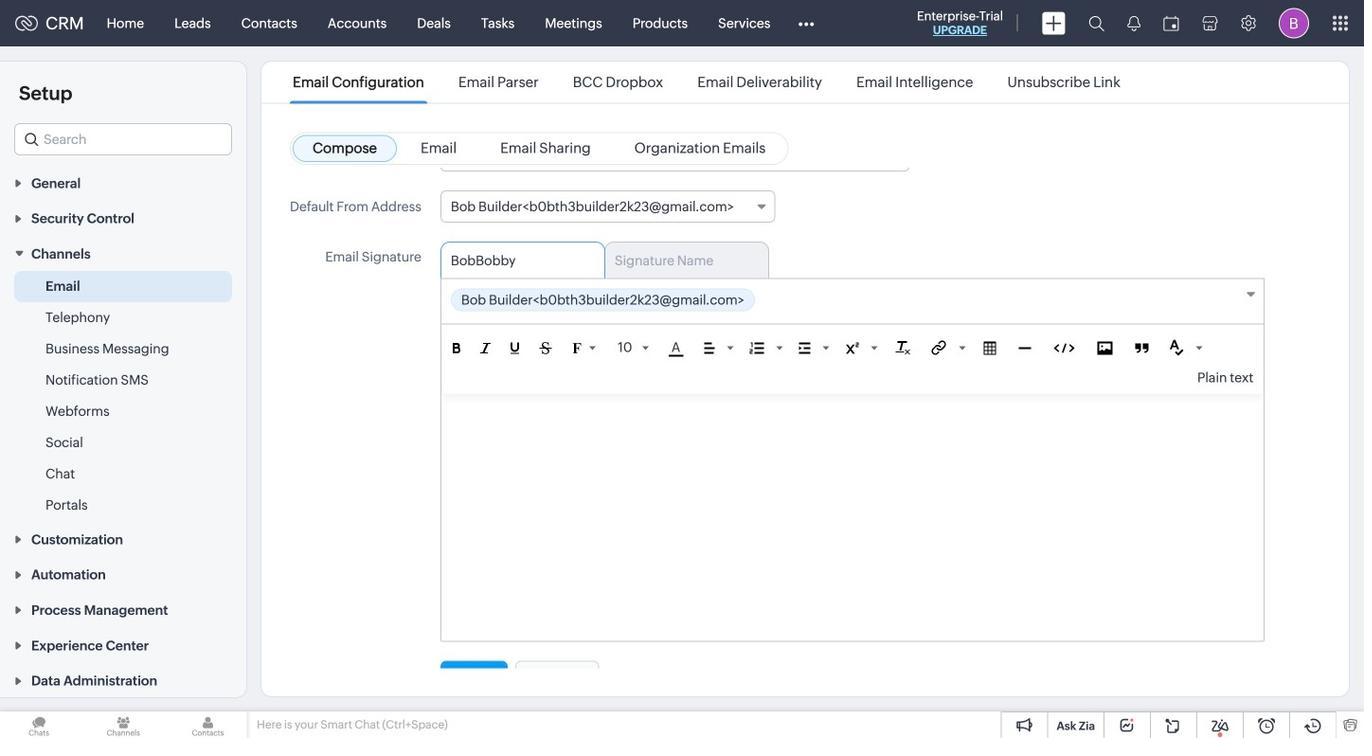 Task type: locate. For each thing, give the bounding box(es) containing it.
search image
[[1089, 15, 1105, 31]]

2 signature name text field from the left
[[615, 253, 745, 268]]

contacts image
[[169, 712, 247, 738]]

tab list
[[440, 242, 1265, 278]]

Signature Name text field
[[451, 253, 581, 268], [615, 253, 745, 268]]

None field
[[14, 123, 232, 155], [440, 190, 776, 223], [441, 279, 1264, 325], [440, 190, 776, 223], [441, 279, 1264, 325]]

Other Modules field
[[786, 8, 827, 38]]

signals image
[[1128, 15, 1141, 31]]

1 horizontal spatial signature name text field
[[615, 253, 745, 268]]

signals element
[[1116, 0, 1152, 46]]

list image
[[750, 343, 764, 354]]

calendar image
[[1164, 16, 1180, 31]]

0 horizontal spatial signature name text field
[[451, 253, 581, 268]]

list
[[276, 62, 1138, 103]]

spell check image
[[1170, 339, 1184, 356]]

region
[[0, 271, 246, 521]]

none field the search
[[14, 123, 232, 155]]

profile image
[[1279, 8, 1310, 38]]

create menu image
[[1042, 12, 1066, 35]]



Task type: describe. For each thing, give the bounding box(es) containing it.
script image
[[846, 343, 859, 354]]

chats image
[[0, 712, 78, 738]]

logo image
[[15, 16, 38, 31]]

Search text field
[[15, 124, 231, 154]]

links image
[[932, 340, 947, 355]]

1 signature name text field from the left
[[451, 253, 581, 268]]

indent image
[[799, 343, 811, 354]]

search element
[[1077, 0, 1116, 46]]

alignment image
[[704, 343, 715, 354]]

channels image
[[85, 712, 162, 738]]

profile element
[[1268, 0, 1321, 46]]

create menu element
[[1031, 0, 1077, 46]]



Task type: vqa. For each thing, say whether or not it's contained in the screenshot.
SIGNALS 'Image'
yes



